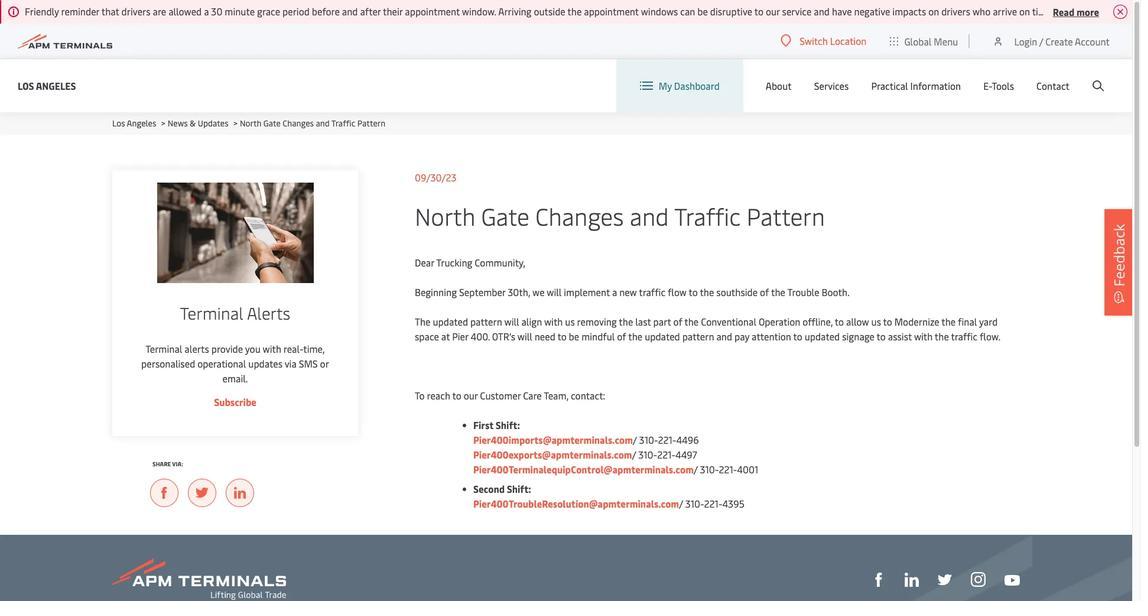 Task type: describe. For each thing, give the bounding box(es) containing it.
negative
[[855, 5, 891, 18]]

terminal alerts provide you with real-time, personalised operational updates via sms or email.
[[141, 342, 329, 385]]

1 horizontal spatial with
[[545, 315, 563, 328]]

booth.
[[822, 286, 850, 299]]

service
[[783, 5, 812, 18]]

310- left 4001
[[700, 463, 719, 476]]

switch
[[800, 34, 828, 47]]

feedback
[[1110, 224, 1129, 286]]

trouble
[[788, 286, 820, 299]]

read more button
[[1053, 4, 1100, 19]]

to up assist
[[884, 315, 893, 328]]

a for allowed
[[204, 5, 209, 18]]

with inside "terminal alerts provide you with real-time, personalised operational updates via sms or email."
[[263, 342, 281, 355]]

&
[[190, 118, 196, 129]]

0 horizontal spatial traffic
[[332, 118, 356, 129]]

310- left 4497
[[639, 448, 658, 461]]

pier400terminalequipcontrol@apmterminals.com link
[[474, 463, 694, 476]]

los for los angeles
[[18, 79, 34, 92]]

los angeles > news & updates > north gate changes and traffic pattern
[[112, 118, 386, 129]]

angeles for los angeles > news & updates > north gate changes and traffic pattern
[[127, 118, 156, 129]]

the left trouble at the right
[[772, 286, 786, 299]]

instagram image
[[971, 573, 986, 587]]

instagram link
[[971, 571, 986, 587]]

e-
[[984, 79, 992, 92]]

you
[[245, 342, 261, 355]]

allowed
[[169, 5, 202, 18]]

flow.
[[980, 330, 1001, 343]]

2 horizontal spatial with
[[915, 330, 933, 343]]

time,
[[303, 342, 325, 355]]

terminal for terminal alerts provide you with real-time, personalised operational updates via sms or email.
[[146, 342, 182, 355]]

e-tools
[[984, 79, 1015, 92]]

before
[[312, 5, 340, 18]]

friendly reminder that drivers are allowed a 30 minute grace period before and after their appointment window. arriving outside the appointment windows can be disruptive to our service and have negative impacts on drivers who arrive on time. drivers that arrive ou
[[25, 5, 1142, 18]]

second
[[474, 482, 505, 495]]

tools
[[992, 79, 1015, 92]]

real-
[[284, 342, 303, 355]]

the left final
[[942, 315, 956, 328]]

more
[[1077, 5, 1100, 18]]

practical information button
[[872, 59, 962, 112]]

dashboard
[[675, 79, 720, 92]]

/ inside second shift: pier400troubleresolution@apmterminals.com / 310-221-4395
[[679, 497, 683, 510]]

email.
[[223, 372, 248, 385]]

0 vertical spatial will
[[547, 286, 562, 299]]

traffic inside the updated pattern will align with us removing the last part of the conventional operation offline, to allow us to modernize the final yard space at pier 400. otr's will need to be mindful of the updated pattern and pay attention to updated signage to assist with the traffic flow.
[[952, 330, 978, 343]]

221- inside second shift: pier400troubleresolution@apmterminals.com / 310-221-4395
[[705, 497, 723, 510]]

updates
[[198, 118, 229, 129]]

pier400terminalequipcontrol@apmterminals.com
[[474, 463, 694, 476]]

login / create account
[[1015, 35, 1110, 48]]

to right disruptive
[[755, 5, 764, 18]]

allow
[[847, 315, 870, 328]]

to down operation
[[794, 330, 803, 343]]

align
[[522, 315, 542, 328]]

southside
[[717, 286, 758, 299]]

arriving
[[499, 5, 532, 18]]

0 horizontal spatial updated
[[433, 315, 468, 328]]

are
[[153, 5, 166, 18]]

pier400exports@apmterminals.com
[[474, 448, 632, 461]]

read
[[1053, 5, 1075, 18]]

angeles for los angeles
[[36, 79, 76, 92]]

contact:
[[571, 389, 606, 402]]

at
[[442, 330, 450, 343]]

about
[[766, 79, 792, 92]]

who
[[973, 5, 991, 18]]

mindful
[[582, 330, 615, 343]]

team,
[[544, 389, 569, 402]]

after
[[360, 5, 381, 18]]

practical
[[872, 79, 909, 92]]

twitter image
[[938, 573, 953, 587]]

310- inside second shift: pier400troubleresolution@apmterminals.com / 310-221-4395
[[686, 497, 705, 510]]

assist
[[889, 330, 912, 343]]

via:
[[172, 460, 183, 468]]

you tube link
[[1005, 572, 1021, 587]]

1 vertical spatial gate
[[481, 200, 530, 232]]

first
[[474, 419, 494, 432]]

the down last
[[629, 330, 643, 343]]

services button
[[815, 59, 849, 112]]

community,
[[475, 256, 526, 269]]

2 horizontal spatial updated
[[805, 330, 840, 343]]

final
[[958, 315, 978, 328]]

shift: for first
[[496, 419, 520, 432]]

0 horizontal spatial north
[[240, 118, 262, 129]]

alerts image
[[157, 183, 314, 283]]

care
[[523, 389, 542, 402]]

close alert image
[[1114, 5, 1128, 19]]

2 us from the left
[[872, 315, 882, 328]]

facebook image
[[872, 573, 886, 587]]

flow
[[668, 286, 687, 299]]

my dashboard
[[659, 79, 720, 92]]

account
[[1076, 35, 1110, 48]]

1 on from the left
[[929, 5, 940, 18]]

their
[[383, 5, 403, 18]]

impacts
[[893, 5, 927, 18]]

signage
[[843, 330, 875, 343]]

4497
[[676, 448, 698, 461]]

the right the part
[[685, 315, 699, 328]]

0 vertical spatial of
[[760, 286, 769, 299]]

0 horizontal spatial pattern
[[471, 315, 502, 328]]

youtube image
[[1005, 575, 1021, 586]]

apmt footer logo image
[[112, 559, 286, 600]]

window.
[[462, 5, 497, 18]]

grace
[[257, 5, 280, 18]]

login / create account link
[[993, 24, 1110, 59]]

pier400imports@apmterminals.com link
[[474, 433, 633, 446]]

switch location button
[[781, 34, 867, 47]]

last
[[636, 315, 651, 328]]

pier400troubleresolution@apmterminals.com
[[474, 497, 679, 510]]

shape link
[[872, 572, 886, 587]]

can
[[681, 5, 696, 18]]

1 arrive from the left
[[993, 5, 1018, 18]]

1 us from the left
[[565, 315, 575, 328]]



Task type: locate. For each thing, give the bounding box(es) containing it.
2 that from the left
[[1088, 5, 1106, 18]]

2 arrive from the left
[[1108, 5, 1132, 18]]

2 drivers from the left
[[942, 5, 971, 18]]

0 horizontal spatial us
[[565, 315, 575, 328]]

or
[[320, 357, 329, 370]]

customer
[[480, 389, 521, 402]]

be inside the updated pattern will align with us removing the last part of the conventional operation offline, to allow us to modernize the final yard space at pier 400. otr's will need to be mindful of the updated pattern and pay attention to updated signage to assist with the traffic flow.
[[569, 330, 580, 343]]

conventional
[[701, 315, 757, 328]]

a for implement
[[612, 286, 617, 299]]

alerts
[[247, 302, 291, 324]]

disruptive
[[711, 5, 753, 18]]

1 vertical spatial will
[[505, 315, 519, 328]]

0 horizontal spatial >
[[161, 118, 165, 129]]

the right outside on the top
[[568, 5, 582, 18]]

0 horizontal spatial be
[[569, 330, 580, 343]]

1 vertical spatial los angeles link
[[112, 118, 156, 129]]

4496
[[677, 433, 699, 446]]

arrive left ou
[[1108, 5, 1132, 18]]

news & updates link
[[168, 118, 229, 129]]

shift: right 'first'
[[496, 419, 520, 432]]

be
[[698, 5, 708, 18], [569, 330, 580, 343]]

to reach to our customer care team, contact:
[[415, 389, 606, 402]]

0 horizontal spatial changes
[[283, 118, 314, 129]]

0 horizontal spatial appointment
[[405, 5, 460, 18]]

of right the part
[[674, 315, 683, 328]]

subscribe link
[[214, 396, 257, 409]]

0 horizontal spatial traffic
[[639, 286, 666, 299]]

drivers
[[122, 5, 151, 18], [942, 5, 971, 18]]

login
[[1015, 35, 1038, 48]]

provide
[[211, 342, 243, 355]]

read more
[[1053, 5, 1100, 18]]

gate up community,
[[481, 200, 530, 232]]

terminal up personalised on the left of page
[[146, 342, 182, 355]]

terminal for terminal alerts
[[180, 302, 243, 324]]

0 horizontal spatial angeles
[[36, 79, 76, 92]]

2 vertical spatial of
[[617, 330, 627, 343]]

221-
[[658, 433, 677, 446], [658, 448, 676, 461], [719, 463, 737, 476], [705, 497, 723, 510]]

1 horizontal spatial be
[[698, 5, 708, 18]]

to
[[415, 389, 425, 402]]

1 vertical spatial angeles
[[127, 118, 156, 129]]

drivers left who
[[942, 5, 971, 18]]

0 horizontal spatial gate
[[264, 118, 281, 129]]

space
[[415, 330, 439, 343]]

2 on from the left
[[1020, 5, 1031, 18]]

that right reminder at the left top of page
[[102, 5, 119, 18]]

that left close alert icon
[[1088, 5, 1106, 18]]

1 vertical spatial pattern
[[747, 200, 825, 232]]

the updated pattern will align with us removing the last part of the conventional operation offline, to allow us to modernize the final yard space at pier 400. otr's will need to be mindful of the updated pattern and pay attention to updated signage to assist with the traffic flow.
[[415, 315, 1001, 343]]

shift: inside the first shift: pier400imports@apmterminals.com / 310-221-4496 pier400exports@apmterminals.com / 310-221-4497 pier400terminalequipcontrol@apmterminals.com / 310-221-4001
[[496, 419, 520, 432]]

have
[[832, 5, 852, 18]]

linkedin__x28_alt_x29__3_ link
[[905, 572, 919, 587]]

with down 'modernize'
[[915, 330, 933, 343]]

traffic
[[639, 286, 666, 299], [952, 330, 978, 343]]

0 horizontal spatial los
[[18, 79, 34, 92]]

0 vertical spatial gate
[[264, 118, 281, 129]]

beginning september 30th, we will implement a new traffic flow to the southside of the trouble booth.
[[415, 286, 850, 299]]

time.
[[1033, 5, 1054, 18]]

alerts
[[185, 342, 209, 355]]

global menu
[[905, 35, 959, 48]]

> right updates
[[234, 118, 238, 129]]

subscribe
[[214, 396, 257, 409]]

us
[[565, 315, 575, 328], [872, 315, 882, 328]]

reminder
[[61, 5, 99, 18]]

1 drivers from the left
[[122, 5, 151, 18]]

0 vertical spatial north
[[240, 118, 262, 129]]

and inside the updated pattern will align with us removing the last part of the conventional operation offline, to allow us to modernize the final yard space at pier 400. otr's will need to be mindful of the updated pattern and pay attention to updated signage to assist with the traffic flow.
[[717, 330, 733, 343]]

400. otr's
[[471, 330, 516, 343]]

1 horizontal spatial >
[[234, 118, 238, 129]]

dear trucking community,
[[415, 256, 526, 269]]

our left service
[[766, 5, 780, 18]]

0 vertical spatial shift:
[[496, 419, 520, 432]]

period
[[283, 5, 310, 18]]

drivers left the "are"
[[122, 5, 151, 18]]

1 vertical spatial traffic
[[675, 200, 741, 232]]

implement
[[564, 286, 610, 299]]

1 horizontal spatial traffic
[[675, 200, 741, 232]]

1 horizontal spatial drivers
[[942, 5, 971, 18]]

north down 09/30/23
[[415, 200, 475, 232]]

terminal inside "terminal alerts provide you with real-time, personalised operational updates via sms or email."
[[146, 342, 182, 355]]

updated down the part
[[645, 330, 680, 343]]

1 vertical spatial shift:
[[507, 482, 531, 495]]

1 vertical spatial traffic
[[952, 330, 978, 343]]

1 horizontal spatial our
[[766, 5, 780, 18]]

0 vertical spatial be
[[698, 5, 708, 18]]

0 horizontal spatial of
[[617, 330, 627, 343]]

traffic right new
[[639, 286, 666, 299]]

windows
[[641, 5, 678, 18]]

my
[[659, 79, 672, 92]]

to left assist
[[877, 330, 886, 343]]

be left mindful
[[569, 330, 580, 343]]

reach
[[427, 389, 450, 402]]

0 vertical spatial angeles
[[36, 79, 76, 92]]

removing
[[577, 315, 617, 328]]

linkedin image
[[905, 573, 919, 587]]

pattern
[[471, 315, 502, 328], [683, 330, 715, 343]]

practical information
[[872, 79, 962, 92]]

us left the removing
[[565, 315, 575, 328]]

the down 'modernize'
[[935, 330, 949, 343]]

310- left 4496
[[640, 433, 658, 446]]

1 vertical spatial be
[[569, 330, 580, 343]]

with up need in the bottom left of the page
[[545, 315, 563, 328]]

1 horizontal spatial changes
[[536, 200, 624, 232]]

4001
[[737, 463, 759, 476]]

0 vertical spatial terminal
[[180, 302, 243, 324]]

>
[[161, 118, 165, 129], [234, 118, 238, 129]]

to right reach
[[453, 389, 462, 402]]

2 > from the left
[[234, 118, 238, 129]]

trucking
[[437, 256, 473, 269]]

my dashboard button
[[640, 59, 720, 112]]

friendly
[[25, 5, 59, 18]]

0 vertical spatial los
[[18, 79, 34, 92]]

0 vertical spatial a
[[204, 5, 209, 18]]

0 horizontal spatial arrive
[[993, 5, 1018, 18]]

dear
[[415, 256, 435, 269]]

1 horizontal spatial that
[[1088, 5, 1106, 18]]

terminal up "alerts"
[[180, 302, 243, 324]]

2 horizontal spatial of
[[760, 286, 769, 299]]

shift: right second
[[507, 482, 531, 495]]

1 horizontal spatial pattern
[[683, 330, 715, 343]]

e-tools button
[[984, 59, 1015, 112]]

1 vertical spatial los
[[112, 118, 125, 129]]

1 horizontal spatial los angeles link
[[112, 118, 156, 129]]

a left "30"
[[204, 5, 209, 18]]

via
[[285, 357, 297, 370]]

part
[[654, 315, 671, 328]]

north gate changes and traffic pattern
[[415, 200, 825, 232]]

to right flow
[[689, 286, 698, 299]]

north right updates
[[240, 118, 262, 129]]

0 horizontal spatial drivers
[[122, 5, 151, 18]]

share via:
[[153, 460, 183, 468]]

4395
[[723, 497, 745, 510]]

0 horizontal spatial pattern
[[358, 118, 386, 129]]

1 horizontal spatial a
[[612, 286, 617, 299]]

1 horizontal spatial on
[[1020, 5, 1031, 18]]

will down align
[[518, 330, 533, 343]]

contact button
[[1037, 59, 1070, 112]]

0 horizontal spatial our
[[464, 389, 478, 402]]

1 vertical spatial changes
[[536, 200, 624, 232]]

1 horizontal spatial pattern
[[747, 200, 825, 232]]

we
[[533, 286, 545, 299]]

1 horizontal spatial north
[[415, 200, 475, 232]]

will right the we
[[547, 286, 562, 299]]

services
[[815, 79, 849, 92]]

pattern up 400. otr's
[[471, 315, 502, 328]]

outside
[[534, 5, 566, 18]]

and
[[342, 5, 358, 18], [814, 5, 830, 18], [316, 118, 330, 129], [630, 200, 669, 232], [717, 330, 733, 343]]

on left time. on the top right of page
[[1020, 5, 1031, 18]]

0 horizontal spatial los angeles link
[[18, 78, 76, 93]]

updated up at
[[433, 315, 468, 328]]

1 vertical spatial north
[[415, 200, 475, 232]]

0 horizontal spatial on
[[929, 5, 940, 18]]

our
[[766, 5, 780, 18], [464, 389, 478, 402]]

with up updates
[[263, 342, 281, 355]]

terminal alerts
[[180, 302, 291, 324]]

of right southside
[[760, 286, 769, 299]]

1 vertical spatial pattern
[[683, 330, 715, 343]]

1 horizontal spatial appointment
[[584, 5, 639, 18]]

the left last
[[619, 315, 633, 328]]

to left allow
[[835, 315, 844, 328]]

appointment right their
[[405, 5, 460, 18]]

1 vertical spatial of
[[674, 315, 683, 328]]

operation
[[759, 315, 801, 328]]

of right mindful
[[617, 330, 627, 343]]

0 vertical spatial pattern
[[358, 118, 386, 129]]

need
[[535, 330, 556, 343]]

pier400troubleresolution@apmterminals.com link
[[474, 497, 679, 510]]

us right allow
[[872, 315, 882, 328]]

0 vertical spatial changes
[[283, 118, 314, 129]]

a left new
[[612, 286, 617, 299]]

to
[[755, 5, 764, 18], [689, 286, 698, 299], [835, 315, 844, 328], [884, 315, 893, 328], [558, 330, 567, 343], [794, 330, 803, 343], [877, 330, 886, 343], [453, 389, 462, 402]]

1 horizontal spatial los
[[112, 118, 125, 129]]

1 horizontal spatial updated
[[645, 330, 680, 343]]

1 horizontal spatial traffic
[[952, 330, 978, 343]]

0 horizontal spatial a
[[204, 5, 209, 18]]

2 appointment from the left
[[584, 5, 639, 18]]

global menu button
[[879, 23, 971, 59]]

updates
[[248, 357, 283, 370]]

0 vertical spatial los angeles link
[[18, 78, 76, 93]]

2 vertical spatial will
[[518, 330, 533, 343]]

0 vertical spatial our
[[766, 5, 780, 18]]

pay
[[735, 330, 750, 343]]

1 vertical spatial a
[[612, 286, 617, 299]]

be right can
[[698, 5, 708, 18]]

beginning
[[415, 286, 457, 299]]

to right need in the bottom left of the page
[[558, 330, 567, 343]]

first shift: pier400imports@apmterminals.com / 310-221-4496 pier400exports@apmterminals.com / 310-221-4497 pier400terminalequipcontrol@apmterminals.com / 310-221-4001
[[474, 419, 759, 476]]

1 vertical spatial terminal
[[146, 342, 182, 355]]

30
[[211, 5, 223, 18]]

> left 'news'
[[161, 118, 165, 129]]

0 horizontal spatial with
[[263, 342, 281, 355]]

attention
[[752, 330, 792, 343]]

1 horizontal spatial arrive
[[1108, 5, 1132, 18]]

0 vertical spatial pattern
[[471, 315, 502, 328]]

0 horizontal spatial that
[[102, 5, 119, 18]]

contact
[[1037, 79, 1070, 92]]

gate right updates
[[264, 118, 281, 129]]

pier400imports@apmterminals.com
[[474, 433, 633, 446]]

pattern
[[358, 118, 386, 129], [747, 200, 825, 232]]

traffic down final
[[952, 330, 978, 343]]

1 > from the left
[[161, 118, 165, 129]]

create
[[1046, 35, 1073, 48]]

pattern down conventional
[[683, 330, 715, 343]]

1 horizontal spatial of
[[674, 315, 683, 328]]

1 horizontal spatial angeles
[[127, 118, 156, 129]]

shift: inside second shift: pier400troubleresolution@apmterminals.com / 310-221-4395
[[507, 482, 531, 495]]

drivers
[[1056, 5, 1086, 18]]

los
[[18, 79, 34, 92], [112, 118, 125, 129]]

our left the customer
[[464, 389, 478, 402]]

1 horizontal spatial gate
[[481, 200, 530, 232]]

arrive right who
[[993, 5, 1018, 18]]

switch location
[[800, 34, 867, 47]]

0 vertical spatial traffic
[[639, 286, 666, 299]]

on right impacts
[[929, 5, 940, 18]]

0 vertical spatial traffic
[[332, 118, 356, 129]]

updated down offline,
[[805, 330, 840, 343]]

personalised
[[141, 357, 195, 370]]

appointment left windows
[[584, 5, 639, 18]]

operational
[[198, 357, 246, 370]]

the right flow
[[700, 286, 715, 299]]

1 appointment from the left
[[405, 5, 460, 18]]

1 that from the left
[[102, 5, 119, 18]]

310- left 4395
[[686, 497, 705, 510]]

location
[[831, 34, 867, 47]]

shift: for second
[[507, 482, 531, 495]]

los for los angeles > news & updates > north gate changes and traffic pattern
[[112, 118, 125, 129]]

will left align
[[505, 315, 519, 328]]

1 horizontal spatial us
[[872, 315, 882, 328]]

sms
[[299, 357, 318, 370]]

1 vertical spatial our
[[464, 389, 478, 402]]



Task type: vqa. For each thing, say whether or not it's contained in the screenshot.
scroll
no



